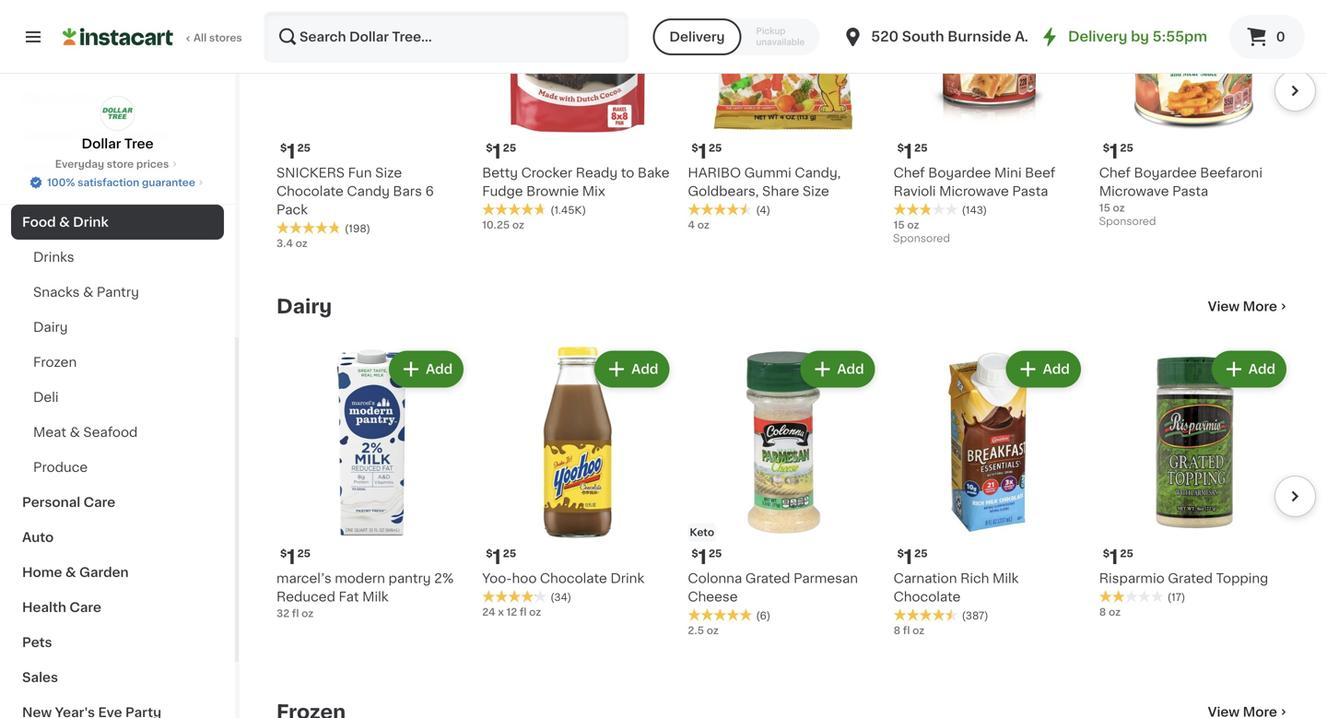 Task type: locate. For each thing, give the bounding box(es) containing it.
5 add button from the left
[[1214, 352, 1285, 386]]

2 home from the top
[[22, 566, 62, 579]]

& up everyday
[[77, 127, 88, 140]]

fudge
[[482, 185, 523, 198]]

1 horizontal spatial 15
[[1099, 203, 1111, 213]]

chef for chef boyardee mini beef ravioli microwave pasta
[[894, 166, 925, 179]]

4 add from the left
[[1043, 363, 1070, 376]]

oz inside marcel's modern pantry 2% reduced fat milk 32 fl oz
[[302, 608, 314, 619]]

15 inside chef boyardee beefaroni microwave pasta 15 oz
[[1099, 203, 1111, 213]]

milk inside carnation rich milk chocolate
[[993, 572, 1019, 585]]

delivery inside button
[[670, 30, 725, 43]]

pantry
[[389, 572, 431, 585]]

add for risparmio
[[1249, 363, 1276, 376]]

0 horizontal spatial 15
[[894, 220, 905, 230]]

care inside the personal care "link"
[[84, 496, 115, 509]]

home inside home improvement & hardware
[[22, 162, 62, 175]]

25 up betty
[[503, 143, 516, 153]]

dairy down "3.4 oz" at the left
[[277, 297, 332, 316]]

$ for marcel's modern pantry 2% reduced fat milk
[[280, 549, 287, 559]]

home for home improvement & hardware
[[22, 162, 62, 175]]

0 horizontal spatial sponsored badge image
[[894, 234, 949, 244]]

1 up risparmio
[[1110, 548, 1118, 567]]

dollar tree
[[82, 137, 153, 150]]

boyardee left beefaroni
[[1134, 166, 1197, 179]]

0 horizontal spatial microwave
[[939, 185, 1009, 198]]

boyardee inside chef boyardee beefaroni microwave pasta 15 oz
[[1134, 166, 1197, 179]]

1 for betty crocker ready to bake fudge brownie mix
[[493, 142, 501, 161]]

0 horizontal spatial pasta
[[1012, 185, 1048, 198]]

1 horizontal spatial dairy link
[[277, 295, 332, 317]]

home improvement & hardware
[[22, 162, 169, 194]]

2 add button from the left
[[597, 352, 668, 386]]

Search field
[[265, 13, 627, 61]]

& right meat
[[70, 426, 80, 439]]

$ for risparmio grated topping
[[1103, 549, 1110, 559]]

1 horizontal spatial grated
[[1168, 572, 1213, 585]]

add button for carnation rich milk chocolate
[[1008, 352, 1079, 386]]

1 up ravioli
[[904, 142, 913, 161]]

1 up yoo-
[[493, 548, 501, 567]]

item carousel region
[[251, 0, 1316, 266], [277, 340, 1316, 671]]

$ 1 25 for colonna grated parmesan cheese
[[692, 548, 722, 567]]

$ up marcel's
[[280, 549, 287, 559]]

8
[[1099, 607, 1106, 617], [894, 625, 901, 636]]

snickers
[[277, 166, 345, 179]]

pasta down "beef"
[[1012, 185, 1048, 198]]

1 home from the top
[[22, 162, 62, 175]]

chef boyardee mini beef ravioli microwave pasta
[[894, 166, 1056, 198]]

8 fl oz
[[894, 625, 925, 636]]

fl
[[520, 607, 527, 617], [292, 608, 299, 619], [903, 625, 910, 636]]

None search field
[[264, 11, 629, 63]]

sponsored badge image for chef boyardee mini beef ravioli microwave pasta
[[894, 234, 949, 244]]

milk right rich
[[993, 572, 1019, 585]]

8 down carnation
[[894, 625, 901, 636]]

chef up ravioli
[[894, 166, 925, 179]]

(387)
[[962, 611, 989, 621]]

0 horizontal spatial fl
[[292, 608, 299, 619]]

$ 1 25 for risparmio grated topping
[[1103, 548, 1133, 567]]

0 horizontal spatial 8
[[894, 625, 901, 636]]

$ 1 25 up haribo
[[692, 142, 722, 161]]

marcel's
[[277, 572, 332, 585]]

2 add from the left
[[632, 363, 658, 376]]

dairy link
[[277, 295, 332, 317], [11, 310, 224, 345]]

size inside haribo gummi candy, goldbears, share size
[[803, 185, 829, 198]]

1 vertical spatial dairy
[[33, 321, 68, 334]]

1 boyardee from the left
[[928, 166, 991, 179]]

dollar
[[82, 137, 121, 150]]

care inside health care link
[[69, 601, 101, 614]]

fl inside marcel's modern pantry 2% reduced fat milk 32 fl oz
[[292, 608, 299, 619]]

3 add from the left
[[837, 363, 864, 376]]

everyday
[[55, 159, 104, 169]]

by
[[1131, 30, 1149, 43]]

add button for yoo-hoo chocolate drink
[[597, 352, 668, 386]]

25 for haribo gummi candy, goldbears, share size
[[709, 143, 722, 153]]

★★★★★
[[688, 203, 752, 215], [688, 203, 752, 215], [482, 203, 547, 216], [482, 203, 547, 216], [894, 203, 958, 216], [894, 203, 958, 216], [277, 221, 341, 234], [277, 221, 341, 234], [482, 590, 547, 603], [482, 590, 547, 603], [1099, 590, 1164, 603], [688, 608, 752, 621], [688, 608, 752, 621], [894, 608, 958, 621], [894, 608, 958, 621]]

1 horizontal spatial chocolate
[[540, 572, 607, 585]]

2 horizontal spatial chocolate
[[894, 590, 961, 603]]

$ 1 25 for carnation rich milk chocolate
[[897, 548, 928, 567]]

1 up chef boyardee beefaroni microwave pasta 15 oz
[[1110, 142, 1118, 161]]

pasta inside chef boyardee beefaroni microwave pasta 15 oz
[[1172, 185, 1208, 198]]

beefaroni
[[1200, 166, 1263, 179]]

risparmio
[[1099, 572, 1165, 585]]

0 horizontal spatial chocolate
[[277, 185, 344, 198]]

4
[[688, 220, 695, 230]]

$ 1 25 up snickers
[[280, 142, 311, 161]]

$ 1 25 up ravioli
[[897, 142, 928, 161]]

1 vertical spatial size
[[803, 185, 829, 198]]

snickers fun size chocolate candy bars 6 pack
[[277, 166, 434, 216]]

grated up (6)
[[745, 572, 790, 585]]

sales
[[22, 671, 58, 684]]

25 up colonna in the right bottom of the page
[[709, 549, 722, 559]]

1 horizontal spatial milk
[[993, 572, 1019, 585]]

south
[[902, 30, 944, 43]]

1 up marcel's
[[287, 548, 295, 567]]

$ up betty
[[486, 143, 493, 153]]

health care link
[[11, 590, 224, 625]]

care down home & garden
[[69, 601, 101, 614]]

0 vertical spatial chocolate
[[277, 185, 344, 198]]

snacks
[[33, 286, 80, 299]]

tree
[[124, 137, 153, 150]]

& up guarantee
[[158, 162, 169, 175]]

drinks link
[[11, 240, 224, 275]]

home & garden link
[[11, 555, 224, 590]]

100%
[[47, 177, 75, 188]]

0 vertical spatial 8
[[1099, 607, 1106, 617]]

fl down carnation
[[903, 625, 910, 636]]

product group
[[894, 0, 1085, 249], [1099, 0, 1290, 232], [277, 347, 467, 621], [482, 347, 673, 619], [688, 347, 879, 638], [894, 347, 1085, 638], [1099, 347, 1290, 619]]

keto
[[690, 527, 714, 537]]

1 add button from the left
[[391, 352, 462, 386]]

$ 1 25 up carnation
[[897, 548, 928, 567]]

chocolate up (34)
[[540, 572, 607, 585]]

25 up chef boyardee beefaroni microwave pasta 15 oz
[[1120, 143, 1133, 153]]

oz
[[1113, 203, 1125, 213], [697, 220, 710, 230], [512, 220, 524, 230], [907, 220, 919, 230], [296, 238, 308, 248], [529, 607, 541, 617], [1109, 607, 1121, 617], [302, 608, 314, 619], [707, 625, 719, 636], [913, 625, 925, 636]]

2 boyardee from the left
[[1134, 166, 1197, 179]]

3 add button from the left
[[802, 352, 873, 386]]

0 horizontal spatial chef
[[894, 166, 925, 179]]

0 vertical spatial dairy
[[277, 297, 332, 316]]

$ up snickers
[[280, 143, 287, 153]]

0 vertical spatial care
[[84, 496, 115, 509]]

drink left colonna in the right bottom of the page
[[610, 572, 644, 585]]

view more link
[[1208, 297, 1290, 316]]

& inside home improvement & hardware
[[158, 162, 169, 175]]

1 up snickers
[[287, 142, 295, 161]]

$ up yoo-
[[486, 549, 493, 559]]

25 up ravioli
[[914, 143, 928, 153]]

$
[[280, 143, 287, 153], [692, 143, 698, 153], [486, 143, 493, 153], [897, 143, 904, 153], [1103, 143, 1110, 153], [280, 549, 287, 559], [692, 549, 698, 559], [486, 549, 493, 559], [897, 549, 904, 559], [1103, 549, 1110, 559]]

boyardee inside chef boyardee mini beef ravioli microwave pasta
[[928, 166, 991, 179]]

meat & seafood
[[33, 426, 138, 439]]

$ for chef boyardee beefaroni microwave pasta
[[1103, 143, 1110, 153]]

(1.45k)
[[550, 205, 586, 215]]

25 up marcel's
[[297, 549, 311, 559]]

add
[[426, 363, 453, 376], [632, 363, 658, 376], [837, 363, 864, 376], [1043, 363, 1070, 376], [1249, 363, 1276, 376]]

$ for colonna grated parmesan cheese
[[692, 549, 698, 559]]

boyardee up (143)
[[928, 166, 991, 179]]

2 vertical spatial chocolate
[[894, 590, 961, 603]]

1 up betty
[[493, 142, 501, 161]]

25 up carnation
[[914, 549, 928, 559]]

& right food
[[59, 216, 70, 229]]

1 up haribo
[[698, 142, 707, 161]]

$ for yoo-hoo chocolate drink
[[486, 549, 493, 559]]

add for colonna
[[837, 363, 864, 376]]

0 horizontal spatial dairy
[[33, 321, 68, 334]]

$ 1 25 up betty
[[486, 142, 516, 161]]

$ 1 25 up yoo-
[[486, 548, 516, 567]]

2 pasta from the left
[[1172, 185, 1208, 198]]

2 grated from the left
[[1168, 572, 1213, 585]]

instacart logo image
[[63, 26, 173, 48]]

1 horizontal spatial delivery
[[1068, 30, 1128, 43]]

1 for snickers fun size chocolate candy bars 6 pack
[[287, 142, 295, 161]]

0 horizontal spatial size
[[375, 166, 402, 179]]

1 horizontal spatial pasta
[[1172, 185, 1208, 198]]

size down candy,
[[803, 185, 829, 198]]

reduced
[[277, 590, 335, 603]]

1 for chef boyardee mini beef ravioli microwave pasta
[[904, 142, 913, 161]]

1 vertical spatial sponsored badge image
[[894, 234, 949, 244]]

1 horizontal spatial microwave
[[1099, 185, 1169, 198]]

microwave inside chef boyardee mini beef ravioli microwave pasta
[[939, 185, 1009, 198]]

grated inside the colonna grated parmesan cheese
[[745, 572, 790, 585]]

1 microwave from the left
[[939, 185, 1009, 198]]

chocolate for carnation
[[894, 590, 961, 603]]

25 up haribo
[[709, 143, 722, 153]]

$ up haribo
[[692, 143, 698, 153]]

$ for carnation rich milk chocolate
[[897, 549, 904, 559]]

frozen link
[[11, 345, 224, 380]]

&
[[77, 127, 88, 140], [158, 162, 169, 175], [59, 216, 70, 229], [83, 286, 93, 299], [70, 426, 80, 439], [65, 566, 76, 579]]

$ 1 25 up risparmio
[[1103, 548, 1133, 567]]

1 horizontal spatial dairy
[[277, 297, 332, 316]]

1 for carnation rich milk chocolate
[[904, 548, 913, 567]]

1 vertical spatial milk
[[362, 590, 388, 603]]

dairy up frozen
[[33, 321, 68, 334]]

25 up snickers
[[297, 143, 311, 153]]

$ down 'keto'
[[692, 549, 698, 559]]

$ up carnation
[[897, 549, 904, 559]]

1 vertical spatial 8
[[894, 625, 901, 636]]

& left garden
[[65, 566, 76, 579]]

size up the bars
[[375, 166, 402, 179]]

dairy link down "3.4 oz" at the left
[[277, 295, 332, 317]]

1 pasta from the left
[[1012, 185, 1048, 198]]

1 horizontal spatial 8
[[1099, 607, 1106, 617]]

2 microwave from the left
[[1099, 185, 1169, 198]]

1 for chef boyardee beefaroni microwave pasta
[[1110, 142, 1118, 161]]

sponsored badge image down chef boyardee beefaroni microwave pasta 15 oz
[[1099, 217, 1155, 227]]

0 horizontal spatial dairy link
[[11, 310, 224, 345]]

$ 1 25 up chef boyardee beefaroni microwave pasta 15 oz
[[1103, 142, 1133, 161]]

1 for yoo-hoo chocolate drink
[[493, 548, 501, 567]]

boyardee for ravioli
[[928, 166, 991, 179]]

0 horizontal spatial delivery
[[670, 30, 725, 43]]

25 for marcel's modern pantry 2% reduced fat milk
[[297, 549, 311, 559]]

25 up risparmio
[[1120, 549, 1133, 559]]

sponsored badge image
[[1099, 217, 1155, 227], [894, 234, 949, 244]]

chocolate down carnation
[[894, 590, 961, 603]]

microwave
[[939, 185, 1009, 198], [1099, 185, 1169, 198]]

8 down risparmio
[[1099, 607, 1106, 617]]

$ up risparmio
[[1103, 549, 1110, 559]]

fl right 32
[[292, 608, 299, 619]]

1 vertical spatial care
[[69, 601, 101, 614]]

care up auto link
[[84, 496, 115, 509]]

chocolate inside snickers fun size chocolate candy bars 6 pack
[[277, 185, 344, 198]]

1 horizontal spatial chef
[[1099, 166, 1131, 179]]

1 vertical spatial 15
[[894, 220, 905, 230]]

0 vertical spatial milk
[[993, 572, 1019, 585]]

topping
[[1216, 572, 1269, 585]]

12
[[506, 607, 517, 617]]

25 for betty crocker ready to bake fudge brownie mix
[[503, 143, 516, 153]]

home up health
[[22, 566, 62, 579]]

view more
[[1208, 300, 1277, 313]]

15
[[1099, 203, 1111, 213], [894, 220, 905, 230]]

$ up chef boyardee beefaroni microwave pasta 15 oz
[[1103, 143, 1110, 153]]

0 vertical spatial home
[[22, 162, 62, 175]]

snacks & pantry
[[33, 286, 139, 299]]

avenue
[[1015, 30, 1068, 43]]

sponsored badge image for chef boyardee beefaroni microwave pasta
[[1099, 217, 1155, 227]]

0 vertical spatial size
[[375, 166, 402, 179]]

to
[[621, 166, 634, 179]]

boyardee for pasta
[[1134, 166, 1197, 179]]

hardware
[[22, 181, 87, 194]]

0 button
[[1230, 15, 1305, 59]]

chef inside chef boyardee beefaroni microwave pasta 15 oz
[[1099, 166, 1131, 179]]

parmesan
[[794, 572, 858, 585]]

100% satisfaction guarantee button
[[29, 171, 206, 190]]

delivery for delivery
[[670, 30, 725, 43]]

0 horizontal spatial drink
[[73, 216, 109, 229]]

chef right "beef"
[[1099, 166, 1131, 179]]

fl right 12
[[520, 607, 527, 617]]

0 horizontal spatial milk
[[362, 590, 388, 603]]

1 up colonna in the right bottom of the page
[[698, 548, 707, 567]]

health care
[[22, 601, 101, 614]]

5 add from the left
[[1249, 363, 1276, 376]]

4 add button from the left
[[1008, 352, 1079, 386]]

sponsored badge image down 15 oz
[[894, 234, 949, 244]]

pasta down beefaroni
[[1172, 185, 1208, 198]]

milk down modern at the bottom left of the page
[[362, 590, 388, 603]]

32
[[277, 608, 290, 619]]

apparel
[[22, 127, 74, 140]]

pasta
[[1012, 185, 1048, 198], [1172, 185, 1208, 198]]

goldbears,
[[688, 185, 759, 198]]

chocolate inside carnation rich milk chocolate
[[894, 590, 961, 603]]

dairy link down pantry
[[11, 310, 224, 345]]

grated up (17)
[[1168, 572, 1213, 585]]

$ up ravioli
[[897, 143, 904, 153]]

1 vertical spatial home
[[22, 566, 62, 579]]

fun
[[348, 166, 372, 179]]

$ for haribo gummi candy, goldbears, share size
[[692, 143, 698, 153]]

1 chef from the left
[[894, 166, 925, 179]]

0 vertical spatial 15
[[1099, 203, 1111, 213]]

25 up yoo-
[[503, 549, 516, 559]]

x
[[498, 607, 504, 617]]

0 vertical spatial sponsored badge image
[[1099, 217, 1155, 227]]

0 horizontal spatial boyardee
[[928, 166, 991, 179]]

store
[[107, 159, 134, 169]]

boyardee
[[928, 166, 991, 179], [1134, 166, 1197, 179]]

(6)
[[756, 611, 771, 621]]

chocolate down snickers
[[277, 185, 344, 198]]

drink down the satisfaction
[[73, 216, 109, 229]]

produce link
[[11, 450, 224, 485]]

burnside
[[948, 30, 1012, 43]]

mini
[[995, 166, 1022, 179]]

more
[[1243, 300, 1277, 313]]

1 horizontal spatial sponsored badge image
[[1099, 217, 1155, 227]]

1 horizontal spatial boyardee
[[1134, 166, 1197, 179]]

1 horizontal spatial size
[[803, 185, 829, 198]]

dollar tree logo image
[[100, 96, 135, 131]]

1 vertical spatial drink
[[610, 572, 644, 585]]

$ 1 25 up colonna in the right bottom of the page
[[692, 548, 722, 567]]

1 up carnation
[[904, 548, 913, 567]]

520 south burnside avenue button
[[842, 11, 1068, 63]]

25 for yoo-hoo chocolate drink
[[503, 549, 516, 559]]

home inside the home & garden link
[[22, 566, 62, 579]]

service type group
[[653, 18, 820, 55]]

add button for colonna grated parmesan cheese
[[802, 352, 873, 386]]

chef inside chef boyardee mini beef ravioli microwave pasta
[[894, 166, 925, 179]]

food
[[22, 216, 56, 229]]

1 grated from the left
[[745, 572, 790, 585]]

0 horizontal spatial grated
[[745, 572, 790, 585]]

2 chef from the left
[[1099, 166, 1131, 179]]

$ 1 25 up marcel's
[[280, 548, 311, 567]]

& left pantry
[[83, 286, 93, 299]]

(34)
[[550, 592, 572, 602]]

home up hardware
[[22, 162, 62, 175]]



Task type: vqa. For each thing, say whether or not it's contained in the screenshot.
walgreens
no



Task type: describe. For each thing, give the bounding box(es) containing it.
$ 1 25 for chef boyardee mini beef ravioli microwave pasta
[[897, 142, 928, 161]]

6
[[425, 185, 434, 198]]

25 for snickers fun size chocolate candy bars 6 pack
[[297, 143, 311, 153]]

all stores
[[194, 33, 242, 43]]

yoo-hoo chocolate drink
[[482, 572, 644, 585]]

pets link
[[11, 625, 224, 660]]

everyday store prices
[[55, 159, 169, 169]]

drinks
[[33, 251, 74, 264]]

chef for chef boyardee beefaroni microwave pasta 15 oz
[[1099, 166, 1131, 179]]

delivery button
[[653, 18, 742, 55]]

all stores link
[[63, 11, 243, 63]]

1 horizontal spatial drink
[[610, 572, 644, 585]]

25 for colonna grated parmesan cheese
[[709, 549, 722, 559]]

auto
[[22, 531, 54, 544]]

garden
[[79, 566, 129, 579]]

modern
[[335, 572, 385, 585]]

share
[[762, 185, 799, 198]]

food & drink link
[[11, 205, 224, 240]]

$ 1 25 for yoo-hoo chocolate drink
[[486, 548, 516, 567]]

home & garden
[[22, 566, 129, 579]]

4 oz
[[688, 220, 710, 230]]

grated for risparmio
[[1168, 572, 1213, 585]]

(143)
[[962, 205, 987, 215]]

hoo
[[512, 572, 537, 585]]

meat & seafood link
[[11, 415, 224, 450]]

auto link
[[11, 520, 224, 555]]

100% satisfaction guarantee
[[47, 177, 195, 188]]

delivery for delivery by 5:55pm
[[1068, 30, 1128, 43]]

milk inside marcel's modern pantry 2% reduced fat milk 32 fl oz
[[362, 590, 388, 603]]

carnation rich milk chocolate
[[894, 572, 1019, 603]]

add button for risparmio grated topping
[[1214, 352, 1285, 386]]

$ for chef boyardee mini beef ravioli microwave pasta
[[897, 143, 904, 153]]

$ 1 25 for haribo gummi candy, goldbears, share size
[[692, 142, 722, 161]]

marcel's modern pantry 2% reduced fat milk 32 fl oz
[[277, 572, 454, 619]]

carnation
[[894, 572, 957, 585]]

$ 1 25 for chef boyardee beefaroni microwave pasta
[[1103, 142, 1133, 161]]

colonna grated parmesan cheese
[[688, 572, 858, 603]]

0 vertical spatial drink
[[73, 216, 109, 229]]

delivery by 5:55pm
[[1068, 30, 1207, 43]]

care for health care
[[69, 601, 101, 614]]

1 horizontal spatial fl
[[520, 607, 527, 617]]

0 vertical spatial item carousel region
[[251, 0, 1316, 266]]

1 for marcel's modern pantry 2% reduced fat milk
[[287, 548, 295, 567]]

produce
[[33, 461, 88, 474]]

2.5
[[688, 625, 704, 636]]

personal care
[[22, 496, 115, 509]]

cheese
[[688, 590, 738, 603]]

meat
[[33, 426, 66, 439]]

guarantee
[[142, 177, 195, 188]]

$ for betty crocker ready to bake fudge brownie mix
[[486, 143, 493, 153]]

0
[[1276, 30, 1285, 43]]

& for drink
[[59, 216, 70, 229]]

size inside snickers fun size chocolate candy bars 6 pack
[[375, 166, 402, 179]]

25 for risparmio grated topping
[[1120, 549, 1133, 559]]

health
[[22, 601, 66, 614]]

oz inside chef boyardee beefaroni microwave pasta 15 oz
[[1113, 203, 1125, 213]]

& for seafood
[[70, 426, 80, 439]]

add for carnation
[[1043, 363, 1070, 376]]

& for accessories
[[77, 127, 88, 140]]

1 vertical spatial item carousel region
[[277, 340, 1316, 671]]

food & drink
[[22, 216, 109, 229]]

view
[[1208, 300, 1240, 313]]

home for home & garden
[[22, 566, 62, 579]]

25 for chef boyardee mini beef ravioli microwave pasta
[[914, 143, 928, 153]]

1 for risparmio grated topping
[[1110, 548, 1118, 567]]

3.4 oz
[[277, 238, 308, 248]]

pantry
[[97, 286, 139, 299]]

25 for carnation rich milk chocolate
[[914, 549, 928, 559]]

sales link
[[11, 660, 224, 695]]

2 horizontal spatial fl
[[903, 625, 910, 636]]

everyday store prices link
[[55, 157, 180, 171]]

$ 1 25 for snickers fun size chocolate candy bars 6 pack
[[280, 142, 311, 161]]

$ for snickers fun size chocolate candy bars 6 pack
[[280, 143, 287, 153]]

betty crocker ready to bake fudge brownie mix
[[482, 166, 670, 198]]

improvement
[[65, 162, 155, 175]]

microwave inside chef boyardee beefaroni microwave pasta 15 oz
[[1099, 185, 1169, 198]]

$ 1 25 for marcel's modern pantry 2% reduced fat milk
[[280, 548, 311, 567]]

15 oz
[[894, 220, 919, 230]]

1 vertical spatial chocolate
[[540, 572, 607, 585]]

1 for haribo gummi candy, goldbears, share size
[[698, 142, 707, 161]]

2.5 oz
[[688, 625, 719, 636]]

candy,
[[795, 166, 841, 179]]

24
[[482, 607, 495, 617]]

electronics
[[22, 92, 97, 105]]

bake
[[638, 166, 670, 179]]

apparel & accessories
[[22, 127, 173, 140]]

5:55pm
[[1153, 30, 1207, 43]]

risparmio grated topping
[[1099, 572, 1269, 585]]

care for personal care
[[84, 496, 115, 509]]

3.4
[[277, 238, 293, 248]]

1 for colonna grated parmesan cheese
[[698, 548, 707, 567]]

seafood
[[83, 426, 138, 439]]

8 oz
[[1099, 607, 1121, 617]]

(198)
[[345, 224, 370, 234]]

chocolate for snickers
[[277, 185, 344, 198]]

yoo-
[[482, 572, 512, 585]]

8 for risparmio grated topping
[[1099, 607, 1106, 617]]

pack
[[277, 203, 308, 216]]

personal
[[22, 496, 80, 509]]

8 for carnation rich milk chocolate
[[894, 625, 901, 636]]

gummi
[[744, 166, 792, 179]]

chef boyardee beefaroni microwave pasta 15 oz
[[1099, 166, 1263, 213]]

accessories
[[91, 127, 173, 140]]

home improvement & hardware link
[[11, 151, 224, 205]]

stores
[[209, 33, 242, 43]]

candy
[[347, 185, 390, 198]]

25 for chef boyardee beefaroni microwave pasta
[[1120, 143, 1133, 153]]

betty
[[482, 166, 518, 179]]

& for garden
[[65, 566, 76, 579]]

fat
[[339, 590, 359, 603]]

ready
[[576, 166, 618, 179]]

mix
[[582, 185, 605, 198]]

(17)
[[1168, 592, 1186, 602]]

ravioli
[[894, 185, 936, 198]]

$ 1 25 for betty crocker ready to bake fudge brownie mix
[[486, 142, 516, 161]]

1 add from the left
[[426, 363, 453, 376]]

pets
[[22, 636, 52, 649]]

colonna
[[688, 572, 742, 585]]

add for yoo-
[[632, 363, 658, 376]]

grated for colonna
[[745, 572, 790, 585]]

pasta inside chef boyardee mini beef ravioli microwave pasta
[[1012, 185, 1048, 198]]

snacks & pantry link
[[11, 275, 224, 310]]

& for pantry
[[83, 286, 93, 299]]

apparel & accessories link
[[11, 116, 224, 151]]



